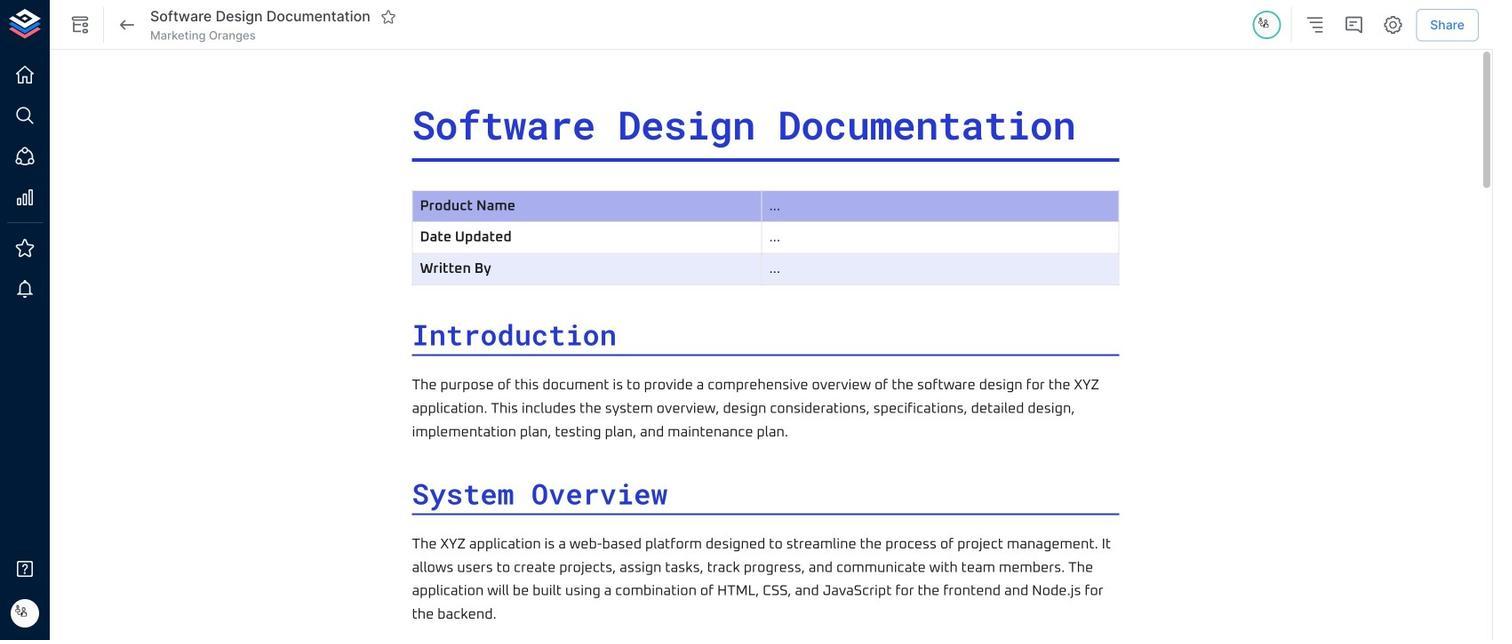 Task type: describe. For each thing, give the bounding box(es) containing it.
go back image
[[116, 14, 138, 36]]

show wiki image
[[69, 14, 91, 36]]

ruby anderson image
[[1255, 12, 1280, 37]]

table of contents image
[[1304, 14, 1326, 36]]



Task type: vqa. For each thing, say whether or not it's contained in the screenshot.
Show Wiki icon
yes



Task type: locate. For each thing, give the bounding box(es) containing it.
comments image
[[1344, 14, 1365, 36]]

favorite image
[[380, 9, 396, 25]]

settings image
[[1383, 14, 1404, 36]]



